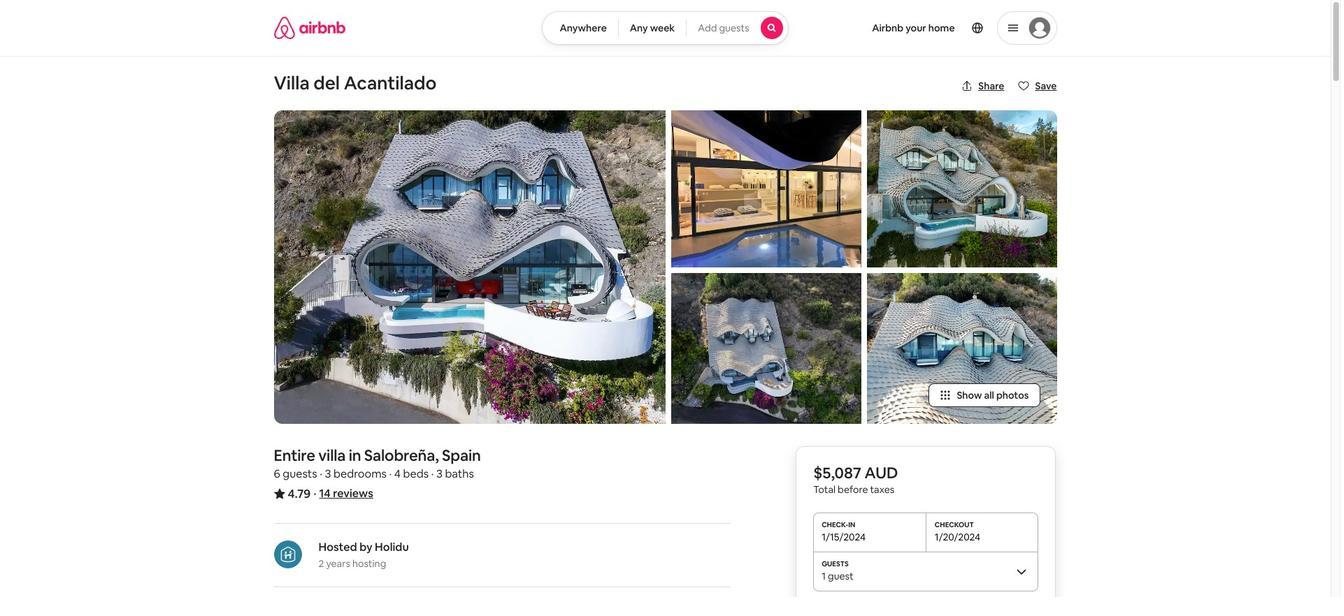 Task type: vqa. For each thing, say whether or not it's contained in the screenshot.
'Show all 53 amenities'
no



Task type: locate. For each thing, give the bounding box(es) containing it.
hosted
[[318, 540, 357, 555]]

1 horizontal spatial 3
[[436, 467, 443, 482]]

save
[[1035, 80, 1057, 92]]

anywhere
[[560, 22, 607, 34]]

all
[[984, 389, 994, 402]]

photos
[[996, 389, 1029, 402]]

show all photos button
[[929, 384, 1040, 408]]

villa del acantilado image 4 image
[[867, 110, 1057, 267]]

3 down villa
[[325, 467, 331, 482]]

add guests
[[698, 22, 749, 34]]

3
[[325, 467, 331, 482], [436, 467, 443, 482]]

holidu
[[375, 540, 409, 555]]

acantilado
[[344, 71, 437, 95]]

hosted by holidu 2 years hosting
[[318, 540, 409, 571]]

guests
[[719, 22, 749, 34], [283, 467, 317, 482]]

0 horizontal spatial 3
[[325, 467, 331, 482]]

before
[[838, 484, 868, 496]]

1 guest
[[822, 571, 854, 583]]

4.79
[[288, 487, 311, 502]]

save button
[[1013, 74, 1062, 98]]

villa del acantilado image 3 image
[[671, 273, 861, 424]]

add
[[698, 22, 717, 34]]

1/15/2024
[[822, 531, 866, 544]]

· up 14
[[320, 467, 322, 482]]

home
[[928, 22, 955, 34]]

· left 14
[[314, 487, 316, 501]]

entire
[[274, 446, 315, 466]]

airbnb
[[872, 22, 903, 34]]

outside image
[[274, 110, 665, 424]]

del
[[313, 71, 340, 95]]

show
[[957, 389, 982, 402]]

guests down entire
[[283, 467, 317, 482]]

2
[[318, 558, 324, 571]]

1/20/2024
[[935, 531, 980, 544]]

villa
[[274, 71, 310, 95]]

1 horizontal spatial guests
[[719, 22, 749, 34]]

any
[[630, 22, 648, 34]]

0 horizontal spatial guests
[[283, 467, 317, 482]]

show all photos
[[957, 389, 1029, 402]]

share button
[[956, 74, 1010, 98]]

$5,087 aud
[[813, 464, 898, 483]]

·
[[320, 467, 322, 482], [389, 467, 392, 482], [431, 467, 434, 482], [314, 487, 316, 501]]

anywhere button
[[542, 11, 619, 45]]

0 vertical spatial guests
[[719, 22, 749, 34]]

$5,087 aud total before taxes
[[813, 464, 898, 496]]

any week
[[630, 22, 675, 34]]

share
[[978, 80, 1004, 92]]

4
[[394, 467, 401, 482]]

1 vertical spatial guests
[[283, 467, 317, 482]]

years
[[326, 558, 350, 571]]

3 left baths
[[436, 467, 443, 482]]

guests right the "add"
[[719, 22, 749, 34]]

14
[[319, 487, 331, 501]]

total
[[813, 484, 836, 496]]

None search field
[[542, 11, 788, 45]]



Task type: describe. For each thing, give the bounding box(es) containing it.
spain
[[442, 446, 481, 466]]

1
[[822, 571, 826, 583]]

· left 4
[[389, 467, 392, 482]]

salobreña,
[[364, 446, 439, 466]]

any week button
[[618, 11, 687, 45]]

villa del acantilado image 2 image
[[671, 110, 861, 267]]

profile element
[[805, 0, 1057, 56]]

2 3 from the left
[[436, 467, 443, 482]]

villa
[[318, 446, 346, 466]]

reviews
[[333, 487, 373, 501]]

14 reviews link
[[319, 487, 373, 501]]

airbnb your home link
[[864, 13, 963, 43]]

taxes
[[870, 484, 894, 496]]

6
[[274, 467, 280, 482]]

by
[[359, 540, 372, 555]]

bedrooms
[[333, 467, 387, 482]]

add guests button
[[686, 11, 788, 45]]

beds
[[403, 467, 429, 482]]

airbnb your home
[[872, 22, 955, 34]]

in
[[349, 446, 361, 466]]

· right beds
[[431, 467, 434, 482]]

guests inside button
[[719, 22, 749, 34]]

baths
[[445, 467, 474, 482]]

· inside 4.79 · 14 reviews
[[314, 487, 316, 501]]

host profile picture image
[[274, 541, 302, 569]]

1 guest button
[[813, 552, 1039, 592]]

entire villa in salobreña, spain 6 guests · 3 bedrooms · 4 beds · 3 baths
[[274, 446, 481, 482]]

4.79 · 14 reviews
[[288, 487, 373, 502]]

none search field containing anywhere
[[542, 11, 788, 45]]

your
[[906, 22, 926, 34]]

hosting
[[352, 558, 386, 571]]

guests inside entire villa in salobreña, spain 6 guests · 3 bedrooms · 4 beds · 3 baths
[[283, 467, 317, 482]]

week
[[650, 22, 675, 34]]

1 3 from the left
[[325, 467, 331, 482]]

guest
[[828, 571, 854, 583]]

villa del acantilado
[[274, 71, 437, 95]]

villa del acantilado image 5 image
[[867, 273, 1057, 424]]



